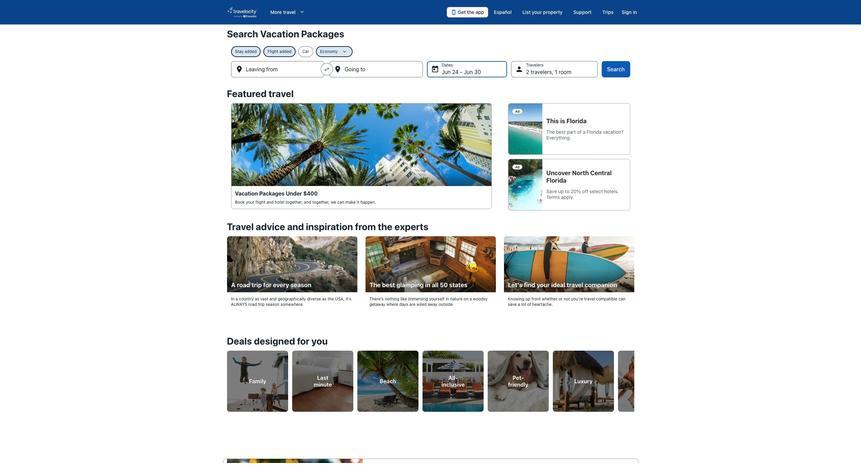 Task type: vqa. For each thing, say whether or not it's contained in the screenshot.
travelocity logo
yes



Task type: describe. For each thing, give the bounding box(es) containing it.
featured travel region
[[223, 84, 638, 217]]



Task type: locate. For each thing, give the bounding box(es) containing it.
previous image
[[223, 375, 231, 383]]

travelocity logo image
[[227, 7, 257, 18]]

main content
[[0, 24, 861, 463]]

next image
[[630, 375, 638, 383]]

travel advice and inspiration from the experts region
[[223, 217, 638, 319]]

swap origin and destination values image
[[324, 66, 330, 72]]

download the app button image
[[451, 10, 457, 15]]



